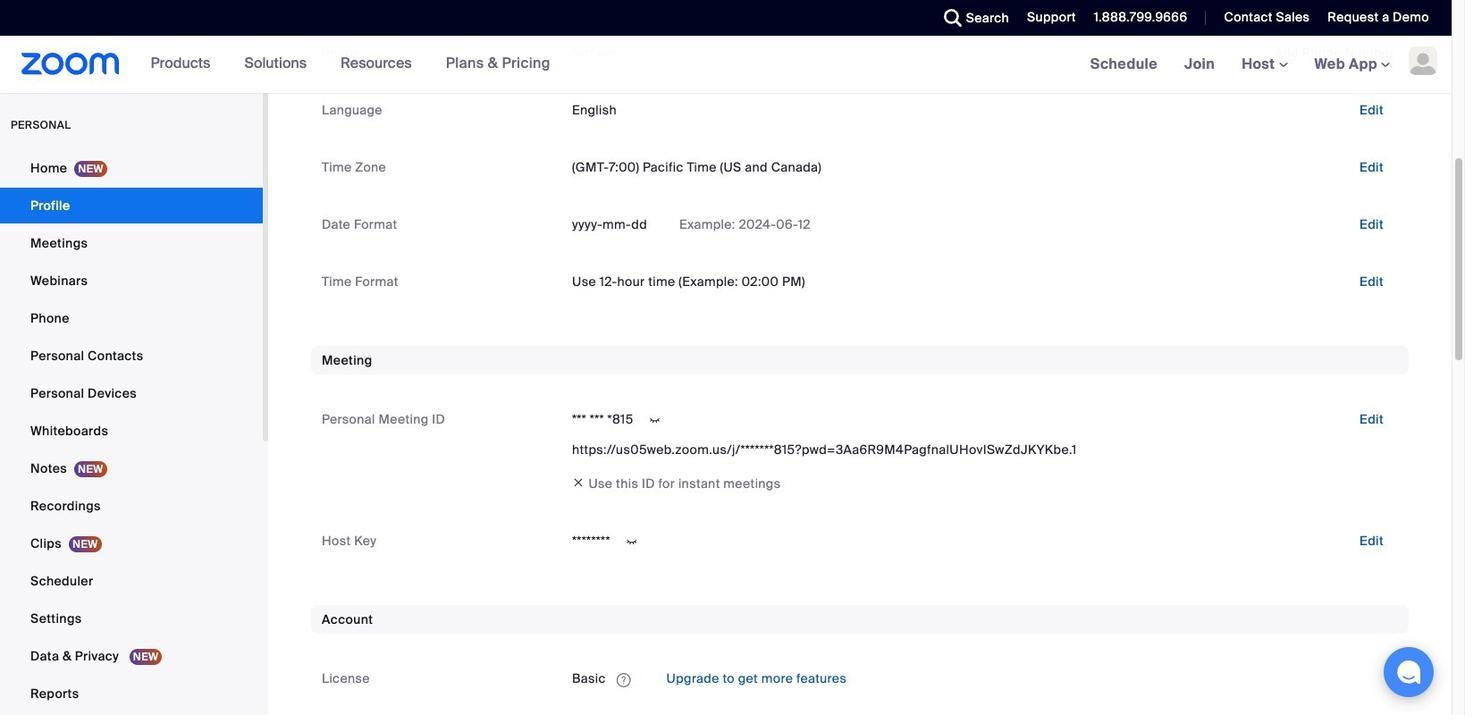 Task type: locate. For each thing, give the bounding box(es) containing it.
banner
[[0, 36, 1452, 94]]

show personal meeting id image
[[641, 412, 669, 428]]

profile picture image
[[1409, 46, 1438, 75]]

show host key image
[[618, 534, 646, 550]]

application
[[572, 665, 1398, 693], [814, 708, 1398, 715]]

personal menu menu
[[0, 150, 263, 713]]



Task type: describe. For each thing, give the bounding box(es) containing it.
meetings navigation
[[1077, 36, 1452, 94]]

0 vertical spatial application
[[572, 665, 1398, 693]]

zoom logo image
[[21, 53, 119, 75]]

1 vertical spatial application
[[814, 708, 1398, 715]]

learn more about your license type image
[[615, 674, 633, 686]]

product information navigation
[[119, 36, 564, 93]]

open chat image
[[1396, 660, 1421, 685]]



Task type: vqa. For each thing, say whether or not it's contained in the screenshot.
Show Host Key icon
yes



